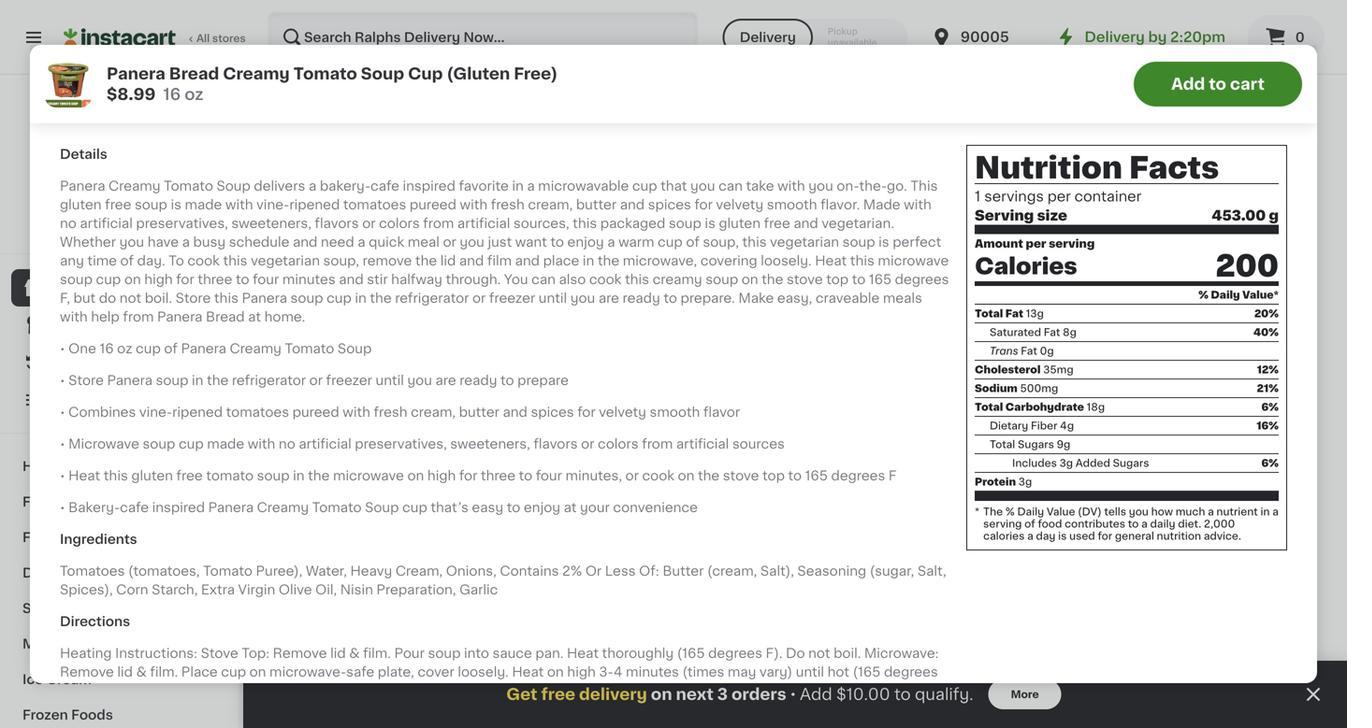 Task type: describe. For each thing, give the bounding box(es) containing it.
stir inside the heating instructions: stove top: remove lid & film. pour soup into sauce pan. heat thoroughly (165 degrees f). do not boil. microwave: remove lid & film. place cup on microwave-safe plate, cover loosely. heat on high 3-4 minutes (times may vary) until hot (165 degrees f), stir halfway through. let stand 1 minute in microwave carefully remove by the plate. caution! soup & container will be very hot.
[[80, 685, 101, 698]]

f
[[889, 469, 897, 483]]

degrees inside panera creamy tomato soup delivers a bakery-cafe inspired favorite in a microwavable cup that you can take with you on-the-go. this gluten free soup is made with vine-ripened tomatoes pureed with fresh cream, butter and spices for velvety smooth flavor. made with no artificial preservatives, sweeteners, flavors or colors from artificial sources, this packaged soup is gluten free and vegetarian. whether you have a busy schedule and need a quick meal or you just want to enjoy a warm cup of soup, this vegetarian soup is perfect any time of day. to cook this vegetarian soup, remove the lid and film and place in the microwave, covering loosely. heat this microwave soup cup on high for three to four minutes and stir halfway through. you can also cook this creamy soup on the stove top to 165 degrees f, but do not boil. store this panera soup cup in the refrigerator or freezer until you are ready to prepare. make easy, craveable meals with help from panera bread at home.
[[895, 273, 949, 286]]

1 horizontal spatial 1
[[975, 190, 981, 204]]

and left the "film"
[[459, 254, 484, 267]]

soup down 'that' at the top of the page
[[669, 217, 701, 230]]

• for • microwave soup cup made with no artificial preservatives, sweeteners, flavors or colors from artificial sources
[[60, 438, 65, 451]]

minutes inside the heating instructions: stove top: remove lid & film. pour soup into sauce pan. heat thoroughly (165 degrees f). do not boil. microwave: remove lid & film. place cup on microwave-safe plate, cover loosely. heat on high 3-4 minutes (times may vary) until hot (165 degrees f), stir halfway through. let stand 1 minute in microwave carefully remove by the plate. caution! soup & container will be very hot.
[[626, 666, 679, 679]]

fresh for fresh vegetables
[[22, 496, 60, 509]]

microwave,
[[623, 254, 697, 267]]

a left "warm"
[[607, 236, 615, 249]]

item carousel region containing tailgating
[[281, 551, 1310, 729]]

& down may
[[725, 685, 735, 698]]

1 bubbies kosher dill pickles from the left
[[281, 11, 409, 42]]

or up the 14
[[472, 292, 486, 305]]

13g
[[1026, 309, 1044, 319]]

soup up guarantee
[[135, 198, 167, 211]]

1 vertical spatial are
[[435, 374, 456, 387]]

items
[[730, 502, 768, 515]]

or up quick
[[362, 217, 376, 230]]

cover
[[418, 666, 454, 679]]

flavors inside panera creamy tomato soup delivers a bakery-cafe inspired favorite in a microwavable cup that you can take with you on-the-go. this gluten free soup is made with vine-ripened tomatoes pureed with fresh cream, butter and spices for velvety smooth flavor. made with no artificial preservatives, sweeteners, flavors or colors from artificial sources, this packaged soup is gluten free and vegetarian. whether you have a busy schedule and need a quick meal or you just want to enjoy a warm cup of soup, this vegetarian soup is perfect any time of day. to cook this vegetarian soup, remove the lid and film and place in the microwave, covering loosely. heat this microwave soup cup on high for three to four minutes and stir halfway through. you can also cook this creamy soup on the stove top to 165 degrees f, but do not boil. store this panera soup cup in the refrigerator or freezer until you are ready to prepare. make easy, craveable meals with help from panera bread at home.
[[315, 217, 359, 230]]

in inside 14 del real pork in green sauce (13) 15 oz ●
[[545, 385, 557, 398]]

• for • heat this gluten free tomato soup in the microwave on high for three to four minutes, or cook on the stove top to 165 degrees f
[[60, 469, 65, 483]]

with left 24
[[248, 438, 275, 451]]

remove inside the heating instructions: stove top: remove lid & film. pour soup into sauce pan. heat thoroughly (165 degrees f). do not boil. microwave: remove lid & film. place cup on microwave-safe plate, cover loosely. heat on high 3-4 minutes (times may vary) until hot (165 degrees f), stir halfway through. let stand 1 minute in microwave carefully remove by the plate. caution! soup & container will be very hot.
[[490, 685, 539, 698]]

meat & seafood
[[22, 638, 131, 651]]

2 horizontal spatial gluten
[[719, 217, 761, 230]]

add inside button
[[1171, 76, 1205, 92]]

this up fresh vegetables link
[[104, 469, 128, 483]]

bubbies pickle, bread & butter chips, snacking
[[455, 11, 611, 42]]

cream, inside panera creamy tomato soup delivers a bakery-cafe inspired favorite in a microwavable cup that you can take with you on-the-go. this gluten free soup is made with vine-ripened tomatoes pureed with fresh cream, butter and spices for velvety smooth flavor. made with no artificial preservatives, sweeteners, flavors or colors from artificial sources, this packaged soup is gluten free and vegetarian. whether you have a busy schedule and need a quick meal or you just want to enjoy a warm cup of soup, this vegetarian soup is perfect any time of day. to cook this vegetarian soup, remove the lid and film and place in the microwave, covering loosely. heat this microwave soup cup on high for three to four minutes and stir halfway through. you can also cook this creamy soup on the stove top to 165 degrees f, but do not boil. store this panera soup cup in the refrigerator or freezer until you are ready to prepare. make easy, craveable meals with help from panera bread at home.
[[528, 198, 573, 211]]

oil,
[[315, 584, 337, 597]]

chicken
[[356, 403, 410, 417]]

inspired inside panera creamy tomato soup delivers a bakery-cafe inspired favorite in a microwavable cup that you can take with you on-the-go. this gluten free soup is made with vine-ripened tomatoes pureed with fresh cream, butter and spices for velvety smooth flavor. made with no artificial preservatives, sweeteners, flavors or colors from artificial sources, this packaged soup is gluten free and vegetarian. whether you have a busy schedule and need a quick meal or you just want to enjoy a warm cup of soup, this vegetarian soup is perfect any time of day. to cook this vegetarian soup, remove the lid and film and place in the microwave, covering loosely. heat this microwave soup cup on high for three to four minutes and stir halfway through. you can also cook this creamy soup on the stove top to 165 degrees f, but do not boil. store this panera soup cup in the refrigerator or freezer until you are ready to prepare. make easy, craveable meals with help from panera bread at home.
[[403, 179, 456, 193]]

in inside * the % daily value (dv) tells you how much a nutrient in a serving of food contributes to a daily diet. 2,000 calories a day is used for general nutrition advice.
[[1261, 507, 1270, 517]]

tomatoes inside panera creamy tomato soup delivers a bakery-cafe inspired favorite in a microwavable cup that you can take with you on-the-go. this gluten free soup is made with vine-ripened tomatoes pureed with fresh cream, butter and spices for velvety smooth flavor. made with no artificial preservatives, sweeteners, flavors or colors from artificial sources, this packaged soup is gluten free and vegetarian. whether you have a busy schedule and need a quick meal or you just want to enjoy a warm cup of soup, this vegetarian soup is perfect any time of day. to cook this vegetarian soup, remove the lid and film and place in the microwave, covering loosely. heat this microwave soup cup on high for three to four minutes and stir halfway through. you can also cook this creamy soup on the stove top to 165 degrees f, but do not boil. store this panera soup cup in the refrigerator or freezer until you are ready to prepare. make easy, craveable meals with help from panera bread at home.
[[343, 198, 406, 211]]

& inside season brand sardines, skinless & boneless
[[1034, 29, 1044, 42]]

1 horizontal spatial no
[[279, 438, 295, 451]]

of inside * the % daily value (dv) tells you how much a nutrient in a serving of food contributes to a daily diet. 2,000 calories a day is used for general nutrition advice.
[[1024, 519, 1035, 529]]

item carousel region containing prepared foods and meals
[[281, 124, 1310, 536]]

onions,
[[446, 565, 497, 578]]

a left bakery- on the left top of the page
[[309, 179, 316, 193]]

1 horizontal spatial film.
[[363, 647, 391, 660]]

directions
[[60, 615, 130, 628]]

this down schedule
[[223, 254, 247, 267]]

of up microwave,
[[686, 236, 700, 249]]

3g for includes
[[1059, 458, 1073, 469]]

or right meal
[[443, 236, 456, 249]]

microwave
[[68, 438, 139, 451]]

cup left 'that' at the top of the page
[[632, 179, 657, 193]]

value*
[[1242, 290, 1279, 300]]

for down to
[[176, 273, 194, 286]]

1 vertical spatial at
[[564, 501, 577, 514]]

1 vertical spatial fresh
[[374, 406, 407, 419]]

dietary
[[990, 421, 1028, 431]]

less
[[605, 565, 636, 578]]

or right 8
[[309, 374, 323, 387]]

add button up 200
[[1232, 197, 1304, 230]]

diet.
[[1178, 519, 1201, 529]]

per for amount
[[1026, 239, 1046, 249]]

product group containing bubbies sauerkraut
[[803, 0, 962, 58]]

panera up home.
[[242, 292, 287, 305]]

1 horizontal spatial cook
[[589, 273, 622, 286]]

noodle
[[281, 422, 328, 435]]

oz right delivery button
[[818, 29, 831, 39]]

0 vertical spatial soup,
[[703, 236, 739, 249]]

soup down vegetarian.
[[843, 236, 875, 249]]

the up see eligible items button
[[698, 469, 720, 483]]

1 horizontal spatial remove
[[273, 647, 327, 660]]

smooth inside panera creamy tomato soup delivers a bakery-cafe inspired favorite in a microwavable cup that you can take with you on-the-go. this gluten free soup is made with vine-ripened tomatoes pureed with fresh cream, butter and spices for velvety smooth flavor. made with no artificial preservatives, sweeteners, flavors or colors from artificial sources, this packaged soup is gluten free and vegetarian. whether you have a busy schedule and need a quick meal or you just want to enjoy a warm cup of soup, this vegetarian soup is perfect any time of day. to cook this vegetarian soup, remove the lid and film and place in the microwave, covering loosely. heat this microwave soup cup on high for three to four minutes and stir halfway through. you can also cook this creamy soup on the stove top to 165 degrees f, but do not boil. store this panera soup cup in the refrigerator or freezer until you are ready to prepare. make easy, craveable meals with help from panera bread at home.
[[767, 198, 817, 211]]

pan.
[[535, 647, 564, 660]]

2 inside item carousel region
[[680, 476, 687, 487]]

soup inside panera bread creamy tomato soup cup (gluten free)
[[681, 422, 715, 435]]

panera up • one 16 oz cup of panera creamy tomato soup
[[157, 310, 202, 324]]

bubbies inside bubbies pickle, bread & butter chips, snacking
[[455, 11, 509, 24]]

and inside prepared foods and meals link
[[449, 133, 488, 152]]

three inside panera creamy tomato soup delivers a bakery-cafe inspired favorite in a microwavable cup that you can take with you on-the-go. this gluten free soup is made with vine-ripened tomatoes pureed with fresh cream, butter and spices for velvety smooth flavor. made with no artificial preservatives, sweeteners, flavors or colors from artificial sources, this packaged soup is gluten free and vegetarian. whether you have a busy schedule and need a quick meal or you just want to enjoy a warm cup of soup, this vegetarian soup is perfect any time of day. to cook this vegetarian soup, remove the lid and film and place in the microwave, covering loosely. heat this microwave soup cup on high for three to four minutes and stir halfway through. you can also cook this creamy soup on the stove top to 165 degrees f, but do not boil. store this panera soup cup in the refrigerator or freezer until you are ready to prepare. make easy, craveable meals with help from panera bread at home.
[[198, 273, 232, 286]]

fat for saturated
[[1044, 327, 1060, 338]]

1 vertical spatial sugars
[[1113, 458, 1149, 469]]

% daily value*
[[1198, 290, 1279, 300]]

and up packaged at the left
[[620, 198, 645, 211]]

1 vertical spatial until
[[376, 374, 404, 387]]

have
[[148, 236, 179, 249]]

with right take
[[777, 179, 805, 193]]

500mg
[[1020, 384, 1058, 394]]

bread inside panera creamy tomato soup delivers a bakery-cafe inspired favorite in a microwavable cup that you can take with you on-the-go. this gluten free soup is made with vine-ripened tomatoes pureed with fresh cream, butter and spices for velvety smooth flavor. made with no artificial preservatives, sweeteners, flavors or colors from artificial sources, this packaged soup is gluten free and vegetarian. whether you have a busy schedule and need a quick meal or you just want to enjoy a warm cup of soup, this vegetarian soup is perfect any time of day. to cook this vegetarian soup, remove the lid and film and place in the microwave, covering loosely. heat this microwave soup cup on high for three to four minutes and stir halfway through. you can also cook this creamy soup on the stove top to 165 degrees f, but do not boil. store this panera soup cup in the refrigerator or freezer until you are ready to prepare. make easy, craveable meals with help from panera bread at home.
[[206, 310, 245, 324]]

1 vertical spatial pureed
[[292, 406, 339, 419]]

1 vertical spatial microwave
[[333, 469, 404, 483]]

0 horizontal spatial vegetarian
[[251, 254, 320, 267]]

microwave-
[[269, 666, 346, 679]]

butter inside panera creamy tomato soup delivers a bakery-cafe inspired favorite in a microwavable cup that you can take with you on-the-go. this gluten free soup is made with vine-ripened tomatoes pureed with fresh cream, butter and spices for velvety smooth flavor. made with no artificial preservatives, sweeteners, flavors or colors from artificial sources, this packaged soup is gluten free and vegetarian. whether you have a busy schedule and need a quick meal or you just want to enjoy a warm cup of soup, this vegetarian soup is perfect any time of day. to cook this vegetarian soup, remove the lid and film and place in the microwave, covering loosely. heat this microwave soup cup on high for three to four minutes and stir halfway through. you can also cook this creamy soup on the stove top to 165 degrees f, but do not boil. store this panera soup cup in the refrigerator or freezer until you are ready to prepare. make easy, craveable meals with help from panera bread at home.
[[576, 198, 617, 211]]

a up 2,000 at the right bottom of the page
[[1208, 507, 1214, 517]]

• inside the get free delivery on next 3 orders • add $10.00 to qualify.
[[790, 687, 796, 702]]

1 6% from the top
[[1261, 402, 1279, 413]]

a right nutrient
[[1272, 507, 1279, 517]]

of left day.
[[120, 254, 134, 267]]

creamy inside panera bread creamy tomato soup cup (gluten free) $8.99 16 oz
[[223, 66, 290, 82]]

on up the make
[[742, 273, 758, 286]]

microwavable
[[538, 179, 629, 193]]

free) for panera bread creamy tomato soup cup (gluten free)
[[681, 441, 715, 454]]

oz right snacking
[[644, 29, 657, 39]]

delivery for delivery by 2:20pm
[[1085, 30, 1145, 44]]

vine- inside panera creamy tomato soup delivers a bakery-cafe inspired favorite in a microwavable cup that you can take with you on-the-go. this gluten free soup is made with vine-ripened tomatoes pureed with fresh cream, butter and spices for velvety smooth flavor. made with no artificial preservatives, sweeteners, flavors or colors from artificial sources, this packaged soup is gluten free and vegetarian. whether you have a busy schedule and need a quick meal or you just want to enjoy a warm cup of soup, this vegetarian soup is perfect any time of day. to cook this vegetarian soup, remove the lid and film and place in the microwave, covering loosely. heat this microwave soup cup on high for three to four minutes and stir halfway through. you can also cook this creamy soup on the stove top to 165 degrees f, but do not boil. store this panera soup cup in the refrigerator or freezer until you are ready to prepare. make easy, craveable meals with help from panera bread at home.
[[256, 198, 289, 211]]

by inside the heating instructions: stove top: remove lid & film. pour soup into sauce pan. heat thoroughly (165 degrees f). do not boil. microwave: remove lid & film. place cup on microwave-safe plate, cover loosely. heat on high 3-4 minutes (times may vary) until hot (165 degrees f), stir halfway through. let stand 1 minute in microwave carefully remove by the plate. caution! soup & container will be very hot.
[[542, 685, 559, 698]]

0 horizontal spatial butter
[[459, 406, 499, 419]]

buy it again
[[52, 356, 132, 370]]

the inside the heating instructions: stove top: remove lid & film. pour soup into sauce pan. heat thoroughly (165 degrees f). do not boil. microwave: remove lid & film. place cup on microwave-safe plate, cover loosely. heat on high 3-4 minutes (times may vary) until hot (165 degrees f), stir halfway through. let stand 1 minute in microwave carefully remove by the plate. caution! soup & container will be very hot.
[[563, 685, 584, 698]]

(dv)
[[1078, 507, 1102, 517]]

on inside treatment tracker modal dialog
[[651, 687, 672, 703]]

heat up "get"
[[512, 666, 544, 679]]

0 horizontal spatial remove
[[60, 666, 114, 679]]

corn
[[116, 584, 148, 597]]

2 25 from the left
[[803, 29, 816, 39]]

1 bubbies kosher dill pickles button from the left
[[281, 0, 440, 60]]

freezer inside panera creamy tomato soup delivers a bakery-cafe inspired favorite in a microwavable cup that you can take with you on-the-go. this gluten free soup is made with vine-ripened tomatoes pureed with fresh cream, butter and spices for velvety smooth flavor. made with no artificial preservatives, sweeteners, flavors or colors from artificial sources, this packaged soup is gluten free and vegetarian. whether you have a busy schedule and need a quick meal or you just want to enjoy a warm cup of soup, this vegetarian soup is perfect any time of day. to cook this vegetarian soup, remove the lid and film and place in the microwave, covering loosely. heat this microwave soup cup on high for three to four minutes and stir halfway through. you can also cook this creamy soup on the stove top to 165 degrees f, but do not boil. store this panera soup cup in the refrigerator or freezer until you are ready to prepare. make easy, craveable meals with help from panera bread at home.
[[489, 292, 535, 305]]

fat for total
[[1005, 309, 1023, 319]]

no inside panera creamy tomato soup delivers a bakery-cafe inspired favorite in a microwavable cup that you can take with you on-the-go. this gluten free soup is made with vine-ripened tomatoes pureed with fresh cream, butter and spices for velvety smooth flavor. made with no artificial preservatives, sweeteners, flavors or colors from artificial sources, this packaged soup is gluten free and vegetarian. whether you have a busy schedule and need a quick meal or you just want to enjoy a warm cup of soup, this vegetarian soup is perfect any time of day. to cook this vegetarian soup, remove the lid and film and place in the microwave, covering loosely. heat this microwave soup cup on high for three to four minutes and stir halfway through. you can also cook this creamy soup on the stove top to 165 degrees f, but do not boil. store this panera soup cup in the refrigerator or freezer until you are ready to prepare. make easy, craveable meals with help from panera bread at home.
[[60, 217, 77, 230]]

on up eligible
[[678, 469, 694, 483]]

& inside bubbies pickle, bread & butter chips, snacking
[[600, 11, 611, 24]]

and down need
[[339, 273, 364, 286]]

next
[[676, 687, 714, 703]]

four inside panera creamy tomato soup delivers a bakery-cafe inspired favorite in a microwavable cup that you can take with you on-the-go. this gluten free soup is made with vine-ripened tomatoes pureed with fresh cream, butter and spices for velvety smooth flavor. made with no artificial preservatives, sweeteners, flavors or colors from artificial sources, this packaged soup is gluten free and vegetarian. whether you have a busy schedule and need a quick meal or you just want to enjoy a warm cup of soup, this vegetarian soup is perfect any time of day. to cook this vegetarian soup, remove the lid and film and place in the microwave, covering loosely. heat this microwave soup cup on high for three to four minutes and stir halfway through. you can also cook this creamy soup on the stove top to 165 degrees f, but do not boil. store this panera soup cup in the refrigerator or freezer until you are ready to prepare. make easy, craveable meals with help from panera bread at home.
[[253, 273, 279, 286]]

pricing
[[91, 208, 129, 218]]

14 del real pork in green sauce (13) 15 oz ●
[[455, 360, 601, 467]]

20%
[[1254, 309, 1279, 319]]

loosely. inside the heating instructions: stove top: remove lid & film. pour soup into sauce pan. heat thoroughly (165 degrees f). do not boil. microwave: remove lid & film. place cup on microwave-safe plate, cover loosely. heat on high 3-4 minutes (times may vary) until hot (165 degrees f), stir halfway through. let stand 1 minute in microwave carefully remove by the plate. caution! soup & container will be very hot.
[[458, 666, 509, 679]]

heat right pan.
[[567, 647, 599, 660]]

serving inside * the % daily value (dv) tells you how much a nutrient in a serving of food contributes to a daily diet. 2,000 calories a day is used for general nutrition advice.
[[983, 519, 1022, 529]]

0 vertical spatial from
[[423, 217, 454, 230]]

2 horizontal spatial cook
[[642, 469, 674, 483]]

total carbohydrate 18g
[[975, 402, 1105, 413]]

again
[[95, 356, 132, 370]]

9g
[[1057, 440, 1070, 450]]

satisfaction
[[79, 227, 142, 237]]

1 vertical spatial store
[[68, 374, 104, 387]]

soup down covering
[[706, 273, 738, 286]]

1 vertical spatial flavors
[[534, 438, 578, 451]]

prepared foods and meals
[[281, 133, 555, 152]]

covering
[[700, 254, 757, 267]]

creamy inside panera creamy tomato soup delivers a bakery-cafe inspired favorite in a microwavable cup that you can take with you on-the-go. this gluten free soup is made with vine-ripened tomatoes pureed with fresh cream, butter and spices for velvety smooth flavor. made with no artificial preservatives, sweeteners, flavors or colors from artificial sources, this packaged soup is gluten free and vegetarian. whether you have a busy schedule and need a quick meal or you just want to enjoy a warm cup of soup, this vegetarian soup is perfect any time of day. to cook this vegetarian soup, remove the lid and film and place in the microwave, covering loosely. heat this microwave soup cup on high for three to four minutes and stir halfway through. you can also cook this creamy soup on the stove top to 165 degrees f, but do not boil. store this panera soup cup in the refrigerator or freezer until you are ready to prepare. make easy, craveable meals with help from panera bread at home.
[[109, 179, 160, 193]]

& down spices),
[[75, 602, 85, 616]]

through. inside the heating instructions: stove top: remove lid & film. pour soup into sauce pan. heat thoroughly (165 degrees f). do not boil. microwave: remove lid & film. place cup on microwave-safe plate, cover loosely. heat on high 3-4 minutes (times may vary) until hot (165 degrees f), stir halfway through. let stand 1 minute in microwave carefully remove by the plate. caution! soup & container will be very hot.
[[159, 685, 214, 698]]

cup up microwave,
[[658, 236, 683, 249]]

preparation,
[[376, 584, 456, 597]]

heat up fresh vegetables
[[68, 469, 100, 483]]

• heat this gluten free tomato soup in the microwave on high for three to four minutes, or cook on the stove top to 165 degrees f
[[60, 469, 897, 483]]

tomato up 8
[[285, 342, 334, 355]]

enjoy inside panera creamy tomato soup delivers a bakery-cafe inspired favorite in a microwavable cup that you can take with you on-the-go. this gluten free soup is made with vine-ripened tomatoes pureed with fresh cream, butter and spices for velvety smooth flavor. made with no artificial preservatives, sweeteners, flavors or colors from artificial sources, this packaged soup is gluten free and vegetarian. whether you have a busy schedule and need a quick meal or you just want to enjoy a warm cup of soup, this vegetarian soup is perfect any time of day. to cook this vegetarian soup, remove the lid and film and place in the microwave, covering loosely. heat this microwave soup cup on high for three to four minutes and stir halfway through. you can also cook this creamy soup on the stove top to 165 degrees f, but do not boil. store this panera soup cup in the refrigerator or freezer until you are ready to prepare. make easy, craveable meals with help from panera bread at home.
[[567, 236, 604, 249]]

add to cart
[[1171, 76, 1265, 92]]

add button up quick
[[362, 197, 434, 230]]

panera bread creamy tomato soup cup (gluten free)
[[629, 403, 771, 454]]

add inside treatment tracker modal dialog
[[800, 687, 832, 703]]

add for add button underneath 'this'
[[919, 207, 947, 220]]

add for add button above quick
[[397, 207, 425, 220]]

& down the instructions:
[[136, 666, 147, 679]]

and inside 8 home chef heat and eat classic chicken noodle soup 24 oz
[[394, 385, 419, 398]]

on down "top:"
[[249, 666, 266, 679]]

1 vertical spatial inspired
[[152, 501, 205, 514]]

the down "warm"
[[598, 254, 619, 267]]

2 vertical spatial total
[[990, 440, 1015, 450]]

tomato inside panera bread creamy tomato soup cup (gluten free) $8.99 16 oz
[[293, 66, 357, 82]]

• store panera soup in the refrigerator or freezer until you are ready to prepare
[[60, 374, 569, 387]]

this up covering
[[742, 236, 767, 249]]

on down the • microwave soup cup made with no artificial preservatives, sweeteners, flavors or colors from artificial sources
[[407, 469, 424, 483]]

the down 'noodle'
[[308, 469, 330, 483]]

and left need
[[293, 236, 317, 249]]

2,000
[[1204, 519, 1235, 529]]

brand
[[1029, 11, 1068, 24]]

0 horizontal spatial lid
[[117, 666, 133, 679]]

boil. inside the heating instructions: stove top: remove lid & film. pour soup into sauce pan. heat thoroughly (165 degrees f). do not boil. microwave: remove lid & film. place cup on microwave-safe plate, cover loosely. heat on high 3-4 minutes (times may vary) until hot (165 degrees f), stir halfway through. let stand 1 minute in microwave carefully remove by the plate. caution! soup & container will be very hot.
[[834, 647, 861, 660]]

1 horizontal spatial (165
[[853, 666, 881, 679]]

add for add button on top of 200
[[1267, 207, 1295, 220]]

is up covering
[[705, 217, 715, 230]]

soup down • one 16 oz cup of panera creamy tomato soup
[[156, 374, 188, 387]]

1 vertical spatial smooth
[[650, 406, 700, 419]]

cup inside the heating instructions: stove top: remove lid & film. pour soup into sauce pan. heat thoroughly (165 degrees f). do not boil. microwave: remove lid & film. place cup on microwave-safe plate, cover loosely. heat on high 3-4 minutes (times may vary) until hot (165 degrees f), stir halfway through. let stand 1 minute in microwave carefully remove by the plate. caution! soup & container will be very hot.
[[221, 666, 246, 679]]

1 vertical spatial enjoy
[[524, 501, 560, 514]]

1 vertical spatial can
[[532, 273, 556, 286]]

you down also
[[570, 292, 595, 305]]

0 vertical spatial gluten
[[60, 198, 102, 211]]

f),
[[60, 685, 77, 698]]

pureed inside panera creamy tomato soup delivers a bakery-cafe inspired favorite in a microwavable cup that you can take with you on-the-go. this gluten free soup is made with vine-ripened tomatoes pureed with fresh cream, butter and spices for velvety smooth flavor. made with no artificial preservatives, sweeteners, flavors or colors from artificial sources, this packaged soup is gluten free and vegetarian. whether you have a busy schedule and need a quick meal or you just want to enjoy a warm cup of soup, this vegetarian soup is perfect any time of day. to cook this vegetarian soup, remove the lid and film and place in the microwave, covering loosely. heat this microwave soup cup on high for three to four minutes and stir halfway through. you can also cook this creamy soup on the stove top to 165 degrees f, but do not boil. store this panera soup cup in the refrigerator or freezer until you are ready to prepare. make easy, craveable meals with help from panera bread at home.
[[410, 198, 456, 211]]

place
[[181, 666, 218, 679]]

packaged
[[600, 217, 665, 230]]

on down pan.
[[547, 666, 564, 679]]

this up • one 16 oz cup of panera creamy tomato soup
[[214, 292, 239, 305]]

and down want
[[515, 254, 540, 267]]

make
[[738, 292, 774, 305]]

prepared foods and meals link
[[281, 131, 555, 154]]

1 vertical spatial ripened
[[172, 406, 223, 419]]

1 vertical spatial 165
[[805, 469, 828, 483]]

0 horizontal spatial vine-
[[139, 406, 172, 419]]

go.
[[887, 179, 907, 193]]

halfway inside panera creamy tomato soup delivers a bakery-cafe inspired favorite in a microwavable cup that you can take with you on-the-go. this gluten free soup is made with vine-ripened tomatoes pureed with fresh cream, butter and spices for velvety smooth flavor. made with no artificial preservatives, sweeteners, flavors or colors from artificial sources, this packaged soup is gluten free and vegetarian. whether you have a busy schedule and need a quick meal or you just want to enjoy a warm cup of soup, this vegetarian soup is perfect any time of day. to cook this vegetarian soup, remove the lid and film and place in the microwave, covering loosely. heat this microwave soup cup on high for three to four minutes and stir halfway through. you can also cook this creamy soup on the stove top to 165 degrees f, but do not boil. store this panera soup cup in the refrigerator or freezer until you are ready to prepare. make easy, craveable meals with help from panera bread at home.
[[391, 273, 442, 286]]

for down green
[[577, 406, 596, 419]]

& up spices),
[[62, 567, 73, 580]]

meat
[[22, 638, 57, 651]]

degrees down ● serves 4 at the right
[[831, 469, 885, 483]]

oz inside 14 del real pork in green sauce (13) 15 oz ●
[[468, 439, 481, 449]]

soup up home.
[[291, 292, 323, 305]]

lists link
[[11, 382, 227, 419]]

2 6% from the top
[[1261, 458, 1279, 469]]

1 horizontal spatial vegetarian
[[770, 236, 839, 249]]

ripened inside panera creamy tomato soup delivers a bakery-cafe inspired favorite in a microwavable cup that you can take with you on-the-go. this gluten free soup is made with vine-ripened tomatoes pureed with fresh cream, butter and spices for velvety smooth flavor. made with no artificial preservatives, sweeteners, flavors or colors from artificial sources, this packaged soup is gluten free and vegetarian. whether you have a busy schedule and need a quick meal or you just want to enjoy a warm cup of soup, this vegetarian soup is perfect any time of day. to cook this vegetarian soup, remove the lid and film and place in the microwave, covering loosely. heat this microwave soup cup on high for three to four minutes and stir halfway through. you can also cook this creamy soup on the stove top to 165 degrees f, but do not boil. store this panera soup cup in the refrigerator or freezer until you are ready to prepare. make easy, craveable meals with help from panera bread at home.
[[289, 198, 340, 211]]

add button up may
[[710, 624, 782, 657]]

2%
[[562, 565, 582, 578]]

with down f,
[[60, 310, 88, 324]]

with up schedule
[[225, 198, 253, 211]]

(times
[[682, 666, 724, 679]]

skinless
[[977, 29, 1031, 42]]

not inside the heating instructions: stove top: remove lid & film. pour soup into sauce pan. heat thoroughly (165 degrees f). do not boil. microwave: remove lid & film. place cup on microwave-safe plate, cover loosely. heat on high 3-4 minutes (times may vary) until hot (165 degrees f), stir halfway through. let stand 1 minute in microwave carefully remove by the plate. caution! soup & container will be very hot.
[[808, 647, 830, 660]]

• for • one 16 oz cup of panera creamy tomato soup
[[60, 342, 65, 355]]

meal
[[408, 236, 440, 249]]

stir inside panera creamy tomato soup delivers a bakery-cafe inspired favorite in a microwavable cup that you can take with you on-the-go. this gluten free soup is made with vine-ripened tomatoes pureed with fresh cream, butter and spices for velvety smooth flavor. made with no artificial preservatives, sweeteners, flavors or colors from artificial sources, this packaged soup is gluten free and vegetarian. whether you have a busy schedule and need a quick meal or you just want to enjoy a warm cup of soup, this vegetarian soup is perfect any time of day. to cook this vegetarian soup, remove the lid and film and place in the microwave, covering loosely. heat this microwave soup cup on high for three to four minutes and stir halfway through. you can also cook this creamy soup on the stove top to 165 degrees f, but do not boil. store this panera soup cup in the refrigerator or freezer until you are ready to prepare. make easy, craveable meals with help from panera bread at home.
[[367, 273, 388, 286]]

time
[[87, 254, 117, 267]]

tailgating link
[[281, 558, 383, 581]]

quick
[[369, 236, 404, 249]]

easy,
[[777, 292, 812, 305]]

panera down tomato
[[208, 501, 254, 514]]

includes
[[1012, 458, 1057, 469]]

0 vertical spatial (165
[[677, 647, 705, 660]]

a up to
[[182, 236, 190, 249]]

halfway inside the heating instructions: stove top: remove lid & film. pour soup into sauce pan. heat thoroughly (165 degrees f). do not boil. microwave: remove lid & film. place cup on microwave-safe plate, cover loosely. heat on high 3-4 minutes (times may vary) until hot (165 degrees f), stir halfway through. let stand 1 minute in microwave carefully remove by the plate. caution! soup & container will be very hot.
[[104, 685, 155, 698]]

1 vertical spatial soup,
[[323, 254, 359, 267]]

all
[[196, 33, 210, 43]]

seafood
[[74, 638, 131, 651]]

for up covering
[[695, 198, 713, 211]]

panera down to
[[181, 342, 226, 355]]

& up 'safe'
[[349, 647, 360, 660]]

service type group
[[723, 19, 908, 56]]

panera bread autumn squash soup (gluten free)
[[1151, 385, 1293, 435]]

this down microwave,
[[625, 273, 649, 286]]

stove
[[201, 647, 238, 660]]

35mg
[[1043, 365, 1074, 375]]

creamy down 24
[[257, 501, 309, 514]]

0 vertical spatial 9
[[987, 360, 1001, 380]]

butter inside tomatoes (tomatoes, tomato puree), water, heavy cream, onions, contains 2% or less of: butter (cream, salt), seasoning (sugar, salt, spices), corn starch, extra virgin olive oil, nisin preparation, garlic
[[663, 565, 704, 578]]

2 vertical spatial gluten
[[131, 469, 173, 483]]

a up sources,
[[527, 179, 535, 193]]

degrees up may
[[708, 647, 762, 660]]

the-
[[859, 179, 887, 193]]

0 horizontal spatial refrigerator
[[232, 374, 306, 387]]

delivery
[[579, 687, 647, 703]]

0 vertical spatial can
[[719, 179, 743, 193]]

to inside * the % daily value (dv) tells you how much a nutrient in a serving of food contributes to a daily diet. 2,000 calories a day is used for general nutrition advice.
[[1128, 519, 1139, 529]]

plate,
[[378, 666, 414, 679]]

add button down microwavable
[[536, 197, 608, 230]]

creamy inside panera bread creamy tomato soup cup (gluten free)
[[720, 403, 771, 417]]

heating
[[60, 647, 112, 660]]

want
[[515, 236, 547, 249]]

(gluten for panera bread creamy tomato soup cup (gluten free)
[[629, 441, 678, 454]]

refrigerator inside panera creamy tomato soup delivers a bakery-cafe inspired favorite in a microwavable cup that you can take with you on-the-go. this gluten free soup is made with vine-ripened tomatoes pureed with fresh cream, butter and spices for velvety smooth flavor. made with no artificial preservatives, sweeteners, flavors or colors from artificial sources, this packaged soup is gluten free and vegetarian. whether you have a busy schedule and need a quick meal or you just want to enjoy a warm cup of soup, this vegetarian soup is perfect any time of day. to cook this vegetarian soup, remove the lid and film and place in the microwave, covering loosely. heat this microwave soup cup on high for three to four minutes and stir halfway through. you can also cook this creamy soup on the stove top to 165 degrees f, but do not boil. store this panera soup cup in the refrigerator or freezer until you are ready to prepare. make easy, craveable meals with help from panera bread at home.
[[395, 292, 469, 305]]

2 horizontal spatial from
[[642, 438, 673, 451]]

details
[[60, 148, 107, 161]]

1 vertical spatial freezer
[[326, 374, 372, 387]]

1 vertical spatial made
[[207, 438, 244, 451]]

1 vertical spatial top
[[762, 469, 785, 483]]

1 vertical spatial spices
[[531, 406, 574, 419]]

very
[[849, 685, 878, 698]]

that's
[[431, 501, 469, 514]]

1 horizontal spatial preservatives,
[[355, 438, 447, 451]]

0 horizontal spatial tomatoes
[[226, 406, 289, 419]]

favorite
[[459, 179, 509, 193]]

buy
[[52, 356, 79, 370]]

real
[[480, 385, 509, 398]]

0 horizontal spatial sugars
[[1018, 440, 1054, 450]]

of:
[[639, 565, 659, 578]]

delivers
[[254, 179, 305, 193]]

free up 100% satisfaction guarantee button
[[105, 198, 131, 211]]

boil. inside panera creamy tomato soup delivers a bakery-cafe inspired favorite in a microwavable cup that you can take with you on-the-go. this gluten free soup is made with vine-ripened tomatoes pureed with fresh cream, butter and spices for velvety smooth flavor. made with no artificial preservatives, sweeteners, flavors or colors from artificial sources, this packaged soup is gluten free and vegetarian. whether you have a busy schedule and need a quick meal or you just want to enjoy a warm cup of soup, this vegetarian soup is perfect any time of day. to cook this vegetarian soup, remove the lid and film and place in the microwave, covering loosely. heat this microwave soup cup on high for three to four minutes and stir halfway through. you can also cook this creamy soup on the stove top to 165 degrees f, but do not boil. store this panera soup cup in the refrigerator or freezer until you are ready to prepare. make easy, craveable meals with help from panera bread at home.
[[145, 292, 172, 305]]

add for add button over 3-
[[571, 634, 599, 647]]

caution!
[[628, 685, 684, 698]]

saturated
[[990, 327, 1041, 338]]

degrees down microwave:
[[884, 666, 938, 679]]

tomato inside panera bread creamy tomato soup cup (gluten free)
[[629, 422, 678, 435]]

free down take
[[764, 217, 790, 230]]

velvety inside panera creamy tomato soup delivers a bakery-cafe inspired favorite in a microwavable cup that you can take with you on-the-go. this gluten free soup is made with vine-ripened tomatoes pureed with fresh cream, butter and spices for velvety smooth flavor. made with no artificial preservatives, sweeteners, flavors or colors from artificial sources, this packaged soup is gluten free and vegetarian. whether you have a busy schedule and need a quick meal or you just want to enjoy a warm cup of soup, this vegetarian soup is perfect any time of day. to cook this vegetarian soup, remove the lid and film and place in the microwave, covering loosely. heat this microwave soup cup on high for three to four minutes and stir halfway through. you can also cook this creamy soup on the stove top to 165 degrees f, but do not boil. store this panera soup cup in the refrigerator or freezer until you are ready to prepare. make easy, craveable meals with help from panera bread at home.
[[716, 198, 763, 211]]

0 vertical spatial daily
[[1211, 290, 1240, 300]]

eat
[[281, 403, 302, 417]]

cup left that's on the left bottom of the page
[[402, 501, 427, 514]]

treatment tracker modal dialog
[[243, 661, 1347, 729]]

high inside the heating instructions: stove top: remove lid & film. pour soup into sauce pan. heat thoroughly (165 degrees f). do not boil. microwave: remove lid & film. place cup on microwave-safe plate, cover loosely. heat on high 3-4 minutes (times may vary) until hot (165 degrees f), stir halfway through. let stand 1 minute in microwave carefully remove by the plate. caution! soup & container will be very hot.
[[567, 666, 596, 679]]

the down • one 16 oz cup of panera creamy tomato soup
[[207, 374, 229, 387]]

2 bubbies kosher dill pickles from the left
[[1151, 11, 1279, 42]]

or right minutes,
[[625, 469, 639, 483]]

until inside panera creamy tomato soup delivers a bakery-cafe inspired favorite in a microwavable cup that you can take with you on-the-go. this gluten free soup is made with vine-ripened tomatoes pureed with fresh cream, butter and spices for velvety smooth flavor. made with no artificial preservatives, sweeteners, flavors or colors from artificial sources, this packaged soup is gluten free and vegetarian. whether you have a busy schedule and need a quick meal or you just want to enjoy a warm cup of soup, this vegetarian soup is perfect any time of day. to cook this vegetarian soup, remove the lid and film and place in the microwave, covering loosely. heat this microwave soup cup on high for three to four minutes and stir halfway through. you can also cook this creamy soup on the stove top to 165 degrees f, but do not boil. store this panera soup cup in the refrigerator or freezer until you are ready to prepare. make easy, craveable meals with help from panera bread at home.
[[539, 292, 567, 305]]

1 vertical spatial velvety
[[599, 406, 646, 419]]

1 horizontal spatial serving
[[1049, 239, 1095, 249]]

fresh vegetables
[[22, 496, 139, 509]]

0 vertical spatial cook
[[187, 254, 220, 267]]

fat for trans
[[1021, 346, 1037, 356]]

ralphs delivery now logo image
[[78, 97, 160, 180]]

the down quick
[[370, 292, 392, 305]]

% inside * the % daily value (dv) tells you how much a nutrient in a serving of food contributes to a daily diet. 2,000 calories a day is used for general nutrition advice.
[[1005, 507, 1015, 517]]

2 pickles from the left
[[1151, 29, 1197, 42]]

soup inside 8 home chef heat and eat classic chicken noodle soup 24 oz
[[332, 422, 366, 435]]

1 vertical spatial sweeteners,
[[450, 438, 530, 451]]

creamy down home.
[[230, 342, 282, 355]]

1 kosher from the left
[[338, 11, 384, 24]]

0 vertical spatial container
[[1075, 190, 1142, 204]]

1 horizontal spatial %
[[1198, 290, 1209, 300]]

dairy
[[22, 567, 59, 580]]

ice
[[22, 674, 43, 687]]

until inside the heating instructions: stove top: remove lid & film. pour soup into sauce pan. heat thoroughly (165 degrees f). do not boil. microwave: remove lid & film. place cup on microwave-safe plate, cover loosely. heat on high 3-4 minutes (times may vary) until hot (165 degrees f), stir halfway through. let stand 1 minute in microwave carefully remove by the plate. caution! soup & container will be very hot.
[[796, 666, 824, 679]]

4 inside the heating instructions: stove top: remove lid & film. pour soup into sauce pan. heat thoroughly (165 degrees f). do not boil. microwave: remove lid & film. place cup on microwave-safe plate, cover loosely. heat on high 3-4 minutes (times may vary) until hot (165 degrees f), stir halfway through. let stand 1 minute in microwave carefully remove by the plate. caution! soup & container will be very hot.
[[614, 666, 623, 679]]

prepare.
[[681, 292, 735, 305]]

you right 'that' at the top of the page
[[690, 179, 715, 193]]

a up 'general'
[[1141, 519, 1148, 529]]

panera down again
[[107, 374, 152, 387]]

0 horizontal spatial 2
[[111, 44, 118, 54]]

1 horizontal spatial lid
[[330, 647, 346, 660]]

24
[[281, 440, 294, 451]]

soup down any
[[60, 273, 93, 286]]

with down favorite
[[460, 198, 488, 211]]

are inside panera creamy tomato soup delivers a bakery-cafe inspired favorite in a microwavable cup that you can take with you on-the-go. this gluten free soup is made with vine-ripened tomatoes pureed with fresh cream, butter and spices for velvety smooth flavor. made with no artificial preservatives, sweeteners, flavors or colors from artificial sources, this packaged soup is gluten free and vegetarian. whether you have a busy schedule and need a quick meal or you just want to enjoy a warm cup of soup, this vegetarian soup is perfect any time of day. to cook this vegetarian soup, remove the lid and film and place in the microwave, covering loosely. heat this microwave soup cup on high for three to four minutes and stir halfway through. you can also cook this creamy soup on the stove top to 165 degrees f, but do not boil. store this panera soup cup in the refrigerator or freezer until you are ready to prepare. make easy, craveable meals with help from panera bread at home.
[[599, 292, 619, 305]]

1 inside the heating instructions: stove top: remove lid & film. pour soup into sauce pan. heat thoroughly (165 degrees f). do not boil. microwave: remove lid & film. place cup on microwave-safe plate, cover loosely. heat on high 3-4 minutes (times may vary) until hot (165 degrees f), stir halfway through. let stand 1 minute in microwave carefully remove by the plate. caution! soup & container will be very hot.
[[282, 685, 288, 698]]

a right need
[[358, 236, 365, 249]]

soup up heavy
[[365, 501, 399, 514]]

a left day
[[1027, 531, 1033, 542]]

pickle,
[[512, 11, 555, 24]]

1 vertical spatial four
[[536, 469, 562, 483]]

$ for 11
[[1154, 361, 1161, 371]]

1 vertical spatial 16
[[100, 342, 114, 355]]

0 horizontal spatial stove
[[723, 469, 759, 483]]

with down 'this'
[[904, 198, 932, 211]]

fresh vegetables link
[[11, 485, 227, 520]]

sauce
[[492, 647, 532, 660]]

9 inside the afc crunchy roll 9 oz
[[977, 403, 984, 413]]

help
[[91, 310, 120, 324]]

with down chef
[[343, 406, 370, 419]]

is inside * the % daily value (dv) tells you how much a nutrient in a serving of food contributes to a daily diet. 2,000 calories a day is used for general nutrition advice.
[[1058, 531, 1067, 542]]

3 bubbies from the left
[[629, 11, 683, 24]]

0 horizontal spatial cream,
[[411, 406, 456, 419]]



Task type: locate. For each thing, give the bounding box(es) containing it.
0
[[1295, 31, 1305, 44]]

stove inside panera creamy tomato soup delivers a bakery-cafe inspired favorite in a microwavable cup that you can take with you on-the-go. this gluten free soup is made with vine-ripened tomatoes pureed with fresh cream, butter and spices for velvety smooth flavor. made with no artificial preservatives, sweeteners, flavors or colors from artificial sources, this packaged soup is gluten free and vegetarian. whether you have a busy schedule and need a quick meal or you just want to enjoy a warm cup of soup, this vegetarian soup is perfect any time of day. to cook this vegetarian soup, remove the lid and film and place in the microwave, covering loosely. heat this microwave soup cup on high for three to four minutes and stir halfway through. you can also cook this creamy soup on the stove top to 165 degrees f, but do not boil. store this panera soup cup in the refrigerator or freezer until you are ready to prepare. make easy, craveable meals with help from panera bread at home.
[[787, 273, 823, 286]]

oz
[[644, 29, 657, 39], [818, 29, 831, 39], [1120, 44, 1133, 54], [185, 87, 204, 102], [117, 342, 132, 355], [986, 403, 998, 413], [468, 439, 481, 449], [297, 440, 309, 451]]

$8.99
[[107, 87, 156, 102]]

top up craveable
[[826, 273, 849, 286]]

whether
[[60, 236, 116, 249]]

0 vertical spatial view
[[1101, 136, 1134, 149]]

1 vertical spatial remove
[[60, 666, 114, 679]]

0 horizontal spatial from
[[123, 310, 154, 324]]

0 vertical spatial cafe
[[370, 179, 399, 193]]

colors inside panera creamy tomato soup delivers a bakery-cafe inspired favorite in a microwavable cup that you can take with you on-the-go. this gluten free soup is made with vine-ripened tomatoes pureed with fresh cream, butter and spices for velvety smooth flavor. made with no artificial preservatives, sweeteners, flavors or colors from artificial sources, this packaged soup is gluten free and vegetarian. whether you have a busy schedule and need a quick meal or you just want to enjoy a warm cup of soup, this vegetarian soup is perfect any time of day. to cook this vegetarian soup, remove the lid and film and place in the microwave, covering loosely. heat this microwave soup cup on high for three to four minutes and stir halfway through. you can also cook this creamy soup on the stove top to 165 degrees f, but do not boil. store this panera soup cup in the refrigerator or freezer until you are ready to prepare. make easy, craveable meals with help from panera bread at home.
[[379, 217, 420, 230]]

1 vertical spatial vegetarian
[[251, 254, 320, 267]]

1 horizontal spatial bubbies kosher dill pickles button
[[1151, 0, 1310, 60]]

you inside * the % daily value (dv) tells you how much a nutrient in a serving of food contributes to a daily diet. 2,000 calories a day is used for general nutrition advice.
[[1129, 507, 1149, 517]]

add button down 'this'
[[884, 197, 956, 230]]

cook up convenience
[[642, 469, 674, 483]]

1 vertical spatial cook
[[589, 273, 622, 286]]

1 item carousel region from the top
[[281, 124, 1310, 536]]

kosher up panera bread creamy tomato soup cup (gluten free) $8.99 16 oz
[[338, 11, 384, 24]]

165 down ● serves 4 at the right
[[805, 469, 828, 483]]

all stores
[[196, 33, 246, 43]]

daily inside * the % daily value (dv) tells you how much a nutrient in a serving of food contributes to a daily diet. 2,000 calories a day is used for general nutrition advice.
[[1017, 507, 1044, 517]]

1 horizontal spatial 3g
[[1059, 458, 1073, 469]]

can down the place
[[532, 273, 556, 286]]

1 vertical spatial cream,
[[411, 406, 456, 419]]

shop
[[52, 282, 87, 295]]

$ for 9
[[980, 361, 987, 371]]

(gluten for panera bread creamy tomato soup cup (gluten free) $8.99 16 oz
[[447, 66, 510, 82]]

water,
[[306, 565, 347, 578]]

view for view all (60+)
[[1101, 136, 1134, 149]]

0 horizontal spatial $
[[980, 361, 987, 371]]

0 horizontal spatial pureed
[[292, 406, 339, 419]]

• combines vine-ripened tomatoes pureed with fresh cream, butter and spices for velvety smooth flavor
[[60, 406, 740, 419]]

16 inside panera bread creamy tomato soup cup (gluten free) $8.99 16 oz
[[163, 87, 181, 102]]

product group containing 11
[[1151, 191, 1310, 487]]

total for saturated fat 8g
[[975, 309, 1003, 319]]

be
[[829, 685, 846, 698]]

(tomatoes,
[[128, 565, 200, 578]]

fresh for fresh fruit
[[22, 531, 60, 544]]

tomato up "tailgating" link in the left of the page
[[312, 501, 362, 514]]

sources,
[[513, 217, 569, 230]]

16 right $8.99
[[163, 87, 181, 102]]

sauerkraut inside product group
[[860, 11, 931, 24]]

0 horizontal spatial ripened
[[172, 406, 223, 419]]

cup down lists link
[[179, 438, 204, 451]]

%
[[1198, 290, 1209, 300], [1005, 507, 1015, 517]]

2 horizontal spatial 2
[[733, 44, 739, 54]]

microwave inside panera creamy tomato soup delivers a bakery-cafe inspired favorite in a microwavable cup that you can take with you on-the-go. this gluten free soup is made with vine-ripened tomatoes pureed with fresh cream, butter and spices for velvety smooth flavor. made with no artificial preservatives, sweeteners, flavors or colors from artificial sources, this packaged soup is gluten free and vegetarian. whether you have a busy schedule and need a quick meal or you just want to enjoy a warm cup of soup, this vegetarian soup is perfect any time of day. to cook this vegetarian soup, remove the lid and film and place in the microwave, covering loosely. heat this microwave soup cup on high for three to four minutes and stir halfway through. you can also cook this creamy soup on the stove top to 165 degrees f, but do not boil. store this panera soup cup in the refrigerator or freezer until you are ready to prepare. make easy, craveable meals with help from panera bread at home.
[[878, 254, 949, 267]]

1 vertical spatial daily
[[1017, 507, 1044, 517]]

0 horizontal spatial view
[[64, 208, 89, 218]]

1 vertical spatial 6%
[[1261, 458, 1279, 469]]

tomato inside tomatoes (tomatoes, tomato puree), water, heavy cream, onions, contains 2% or less of: butter (cream, salt), seasoning (sugar, salt, spices), corn starch, extra virgin olive oil, nisin preparation, garlic
[[203, 565, 252, 578]]

1 horizontal spatial loosely.
[[761, 254, 812, 267]]

1 horizontal spatial through.
[[446, 273, 501, 286]]

add for add button under microwavable
[[571, 207, 599, 220]]

halfway up frozen foods link
[[104, 685, 155, 698]]

0 vertical spatial ready
[[623, 292, 660, 305]]

free
[[105, 198, 131, 211], [764, 217, 790, 230], [176, 469, 203, 483], [541, 687, 575, 703]]

amount
[[975, 239, 1023, 249]]

1 horizontal spatial soup,
[[703, 236, 739, 249]]

1 horizontal spatial not
[[808, 647, 830, 660]]

2 bubbies from the left
[[455, 11, 509, 24]]

4 bubbies from the left
[[803, 11, 857, 24]]

0 horizontal spatial can
[[532, 273, 556, 286]]

1 horizontal spatial kosher
[[1208, 11, 1254, 24]]

add up f).
[[745, 634, 773, 647]]

1 dill from the left
[[388, 11, 409, 24]]

through. inside panera creamy tomato soup delivers a bakery-cafe inspired favorite in a microwavable cup that you can take with you on-the-go. this gluten free soup is made with vine-ripened tomatoes pureed with fresh cream, butter and spices for velvety smooth flavor. made with no artificial preservatives, sweeteners, flavors or colors from artificial sources, this packaged soup is gluten free and vegetarian. whether you have a busy schedule and need a quick meal or you just want to enjoy a warm cup of soup, this vegetarian soup is perfect any time of day. to cook this vegetarian soup, remove the lid and film and place in the microwave, covering loosely. heat this microwave soup cup on high for three to four minutes and stir halfway through. you can also cook this creamy soup on the stove top to 165 degrees f, but do not boil. store this panera soup cup in the refrigerator or freezer until you are ready to prepare. make easy, craveable meals with help from panera bread at home.
[[446, 273, 501, 286]]

total for dietary fiber 4g
[[975, 402, 1003, 413]]

the up the make
[[762, 273, 783, 286]]

bakery-
[[68, 501, 120, 514]]

1 vertical spatial %
[[1005, 507, 1015, 517]]

craveable
[[816, 292, 880, 305]]

microwave up '• bakery-cafe inspired panera creamy tomato soup cup that's easy to enjoy at your convenience'
[[333, 469, 404, 483]]

bread for panera bread autumn squash soup (gluten free)
[[1199, 385, 1238, 398]]

panera inside panera bread creamy tomato soup cup (gluten free) $8.99 16 oz
[[107, 66, 165, 82]]

1 sauerkraut from the left
[[686, 11, 757, 24]]

tomato inside panera creamy tomato soup delivers a bakery-cafe inspired favorite in a microwavable cup that you can take with you on-the-go. this gluten free soup is made with vine-ripened tomatoes pureed with fresh cream, butter and spices for velvety smooth flavor. made with no artificial preservatives, sweeteners, flavors or colors from artificial sources, this packaged soup is gluten free and vegetarian. whether you have a busy schedule and need a quick meal or you just want to enjoy a warm cup of soup, this vegetarian soup is perfect any time of day. to cook this vegetarian soup, remove the lid and film and place in the microwave, covering loosely. heat this microwave soup cup on high for three to four minutes and stir halfway through. you can also cook this creamy soup on the stove top to 165 degrees f, but do not boil. store this panera soup cup in the refrigerator or freezer until you are ready to prepare. make easy, craveable meals with help from panera bread at home.
[[164, 179, 213, 193]]

product group containing 14
[[455, 191, 614, 486]]

bread inside panera bread autumn squash soup (gluten free)
[[1199, 385, 1238, 398]]

bread for panera bread creamy tomato soup cup (gluten free)
[[677, 403, 716, 417]]

by inside delivery by 2:20pm link
[[1148, 30, 1167, 44]]

16 up again
[[100, 342, 114, 355]]

pureed up meal
[[410, 198, 456, 211]]

1 vertical spatial total
[[975, 402, 1003, 413]]

bubbies sauerkraut 25 oz
[[629, 11, 757, 39], [803, 11, 931, 39]]

product group containing 8
[[281, 191, 440, 453]]

loosely. inside panera creamy tomato soup delivers a bakery-cafe inspired favorite in a microwavable cup that you can take with you on-the-go. this gluten free soup is made with vine-ripened tomatoes pureed with fresh cream, butter and spices for velvety smooth flavor. made with no artificial preservatives, sweeteners, flavors or colors from artificial sources, this packaged soup is gluten free and vegetarian. whether you have a busy schedule and need a quick meal or you just want to enjoy a warm cup of soup, this vegetarian soup is perfect any time of day. to cook this vegetarian soup, remove the lid and film and place in the microwave, covering loosely. heat this microwave soup cup on high for three to four minutes and stir halfway through. you can also cook this creamy soup on the stove top to 165 degrees f, but do not boil. store this panera soup cup in the refrigerator or freezer until you are ready to prepare. make easy, craveable meals with help from panera bread at home.
[[761, 254, 812, 267]]

add for add button under take
[[745, 207, 773, 220]]

1 vertical spatial butter
[[459, 406, 499, 419]]

soup inside panera bread creamy tomato soup cup (gluten free) $8.99 16 oz
[[361, 66, 404, 82]]

tomatoes
[[343, 198, 406, 211], [226, 406, 289, 419]]

2 sauerkraut from the left
[[860, 11, 931, 24]]

you
[[690, 179, 715, 193], [809, 179, 833, 193], [119, 236, 144, 249], [460, 236, 484, 249], [570, 292, 595, 305], [407, 374, 432, 387], [1129, 507, 1149, 517]]

you up • combines vine-ripened tomatoes pureed with fresh cream, butter and spices for velvety smooth flavor
[[407, 374, 432, 387]]

made inside panera creamy tomato soup delivers a bakery-cafe inspired favorite in a microwavable cup that you can take with you on-the-go. this gluten free soup is made with vine-ripened tomatoes pureed with fresh cream, butter and spices for velvety smooth flavor. made with no artificial preservatives, sweeteners, flavors or colors from artificial sources, this packaged soup is gluten free and vegetarian. whether you have a busy schedule and need a quick meal or you just want to enjoy a warm cup of soup, this vegetarian soup is perfect any time of day. to cook this vegetarian soup, remove the lid and film and place in the microwave, covering loosely. heat this microwave soup cup on high for three to four minutes and stir halfway through. you can also cook this creamy soup on the stove top to 165 degrees f, but do not boil. store this panera soup cup in the refrigerator or freezer until you are ready to prepare. make easy, craveable meals with help from panera bread at home.
[[185, 198, 222, 211]]

one
[[68, 342, 96, 355]]

2 horizontal spatial until
[[796, 666, 824, 679]]

microwave
[[878, 254, 949, 267], [333, 469, 404, 483], [355, 685, 426, 698]]

panera inside panera bread creamy tomato soup cup (gluten free)
[[629, 403, 674, 417]]

to
[[169, 254, 184, 267]]

butter right of:
[[663, 565, 704, 578]]

virgin
[[238, 584, 275, 597]]

None search field
[[268, 11, 699, 64]]

cup down flavor
[[719, 422, 746, 435]]

1 horizontal spatial until
[[539, 292, 567, 305]]

and down pork
[[503, 406, 528, 419]]

1 horizontal spatial $
[[1154, 361, 1161, 371]]

5 bubbies from the left
[[1151, 11, 1205, 24]]

165 up meals
[[869, 273, 892, 286]]

see
[[649, 502, 674, 515]]

not inside panera creamy tomato soup delivers a bakery-cafe inspired favorite in a microwavable cup that you can take with you on-the-go. this gluten free soup is made with vine-ripened tomatoes pureed with fresh cream, butter and spices for velvety smooth flavor. made with no artificial preservatives, sweeteners, flavors or colors from artificial sources, this packaged soup is gluten free and vegetarian. whether you have a busy schedule and need a quick meal or you just want to enjoy a warm cup of soup, this vegetarian soup is perfect any time of day. to cook this vegetarian soup, remove the lid and film and place in the microwave, covering loosely. heat this microwave soup cup on high for three to four minutes and stir halfway through. you can also cook this creamy soup on the stove top to 165 degrees f, but do not boil. store this panera soup cup in the refrigerator or freezer until you are ready to prepare. make easy, craveable meals with help from panera bread at home.
[[119, 292, 141, 305]]

is up guarantee
[[171, 198, 181, 211]]

foods for prepared
[[381, 133, 445, 152]]

panera inside panera bread autumn squash soup (gluten free)
[[1151, 385, 1196, 398]]

90005
[[960, 30, 1009, 44]]

• up fresh vegetables
[[60, 469, 65, 483]]

free) inside panera bread autumn squash soup (gluten free)
[[1151, 422, 1185, 435]]

total
[[975, 309, 1003, 319], [975, 402, 1003, 413], [990, 440, 1015, 450]]

fresh down holiday
[[22, 496, 60, 509]]

fresh
[[491, 198, 525, 211], [374, 406, 407, 419]]

1 horizontal spatial sugars
[[1113, 458, 1149, 469]]

2 kosher from the left
[[1208, 11, 1254, 24]]

cafe up fresh fruit link
[[120, 501, 149, 514]]

sweeteners, inside panera creamy tomato soup delivers a bakery-cafe inspired favorite in a microwavable cup that you can take with you on-the-go. this gluten free soup is made with vine-ripened tomatoes pureed with fresh cream, butter and spices for velvety smooth flavor. made with no artificial preservatives, sweeteners, flavors or colors from artificial sources, this packaged soup is gluten free and vegetarian. whether you have a busy schedule and need a quick meal or you just want to enjoy a warm cup of soup, this vegetarian soup is perfect any time of day. to cook this vegetarian soup, remove the lid and film and place in the microwave, covering loosely. heat this microwave soup cup on high for three to four minutes and stir halfway through. you can also cook this creamy soup on the stove top to 165 degrees f, but do not boil. store this panera soup cup in the refrigerator or freezer until you are ready to prepare. make easy, craveable meals with help from panera bread at home.
[[231, 217, 311, 230]]

cup up let
[[221, 666, 246, 679]]

panera up $8.99
[[107, 66, 165, 82]]

delivery inside ralphs delivery now "link"
[[99, 186, 155, 199]]

sponsored badge image
[[803, 43, 859, 54], [455, 62, 511, 72], [1151, 62, 1207, 72], [455, 470, 511, 481], [803, 472, 859, 482], [1151, 472, 1207, 482]]

stand
[[242, 685, 279, 698]]

0 vertical spatial (gluten
[[447, 66, 510, 82]]

halfway down meal
[[391, 273, 442, 286]]

0 vertical spatial sweeteners,
[[231, 217, 311, 230]]

container inside the heating instructions: stove top: remove lid & film. pour soup into sauce pan. heat thoroughly (165 degrees f). do not boil. microwave: remove lid & film. place cup on microwave-safe plate, cover loosely. heat on high 3-4 minutes (times may vary) until hot (165 degrees f), stir halfway through. let stand 1 minute in microwave carefully remove by the plate. caution! soup & container will be very hot.
[[739, 685, 801, 698]]

get free delivery on next 3 orders • add $10.00 to qualify.
[[506, 687, 973, 703]]

product group containing 9
[[977, 191, 1136, 416]]

view all (60+)
[[1101, 136, 1192, 149]]

1 horizontal spatial bubbies kosher dill pickles
[[1151, 11, 1279, 42]]

ready inside panera creamy tomato soup delivers a bakery-cafe inspired favorite in a microwavable cup that you can take with you on-the-go. this gluten free soup is made with vine-ripened tomatoes pureed with fresh cream, butter and spices for velvety smooth flavor. made with no artificial preservatives, sweeteners, flavors or colors from artificial sources, this packaged soup is gluten free and vegetarian. whether you have a busy schedule and need a quick meal or you just want to enjoy a warm cup of soup, this vegetarian soup is perfect any time of day. to cook this vegetarian soup, remove the lid and film and place in the microwave, covering loosely. heat this microwave soup cup on high for three to four minutes and stir halfway through. you can also cook this creamy soup on the stove top to 165 degrees f, but do not boil. store this panera soup cup in the refrigerator or freezer until you are ready to prepare. make easy, craveable meals with help from panera bread at home.
[[623, 292, 660, 305]]

2 horizontal spatial delivery
[[1085, 30, 1145, 44]]

0 vertical spatial spices
[[648, 198, 691, 211]]

0 horizontal spatial (gluten
[[447, 66, 510, 82]]

artificial
[[80, 217, 133, 230], [457, 217, 510, 230], [299, 438, 351, 451], [676, 438, 729, 451]]

cup up lists link
[[136, 342, 161, 355]]

• for • bakery-cafe inspired panera creamy tomato soup cup that's easy to enjoy at your convenience
[[60, 501, 65, 514]]

add
[[1171, 76, 1205, 92], [397, 207, 425, 220], [571, 207, 599, 220], [745, 207, 773, 220], [919, 207, 947, 220], [1267, 207, 1295, 220], [571, 634, 599, 647], [745, 634, 773, 647], [800, 687, 832, 703]]

product group
[[455, 0, 614, 77], [803, 0, 962, 58], [1151, 0, 1310, 77], [281, 191, 440, 453], [455, 191, 614, 486], [629, 191, 788, 525], [803, 191, 962, 487], [977, 191, 1136, 416], [1151, 191, 1310, 487], [281, 618, 440, 729], [455, 618, 614, 729], [629, 618, 788, 729], [803, 618, 962, 729]]

0 horizontal spatial soup,
[[323, 254, 359, 267]]

soup inside panera creamy tomato soup delivers a bakery-cafe inspired favorite in a microwavable cup that you can take with you on-the-go. this gluten free soup is made with vine-ripened tomatoes pureed with fresh cream, butter and spices for velvety smooth flavor. made with no artificial preservatives, sweeteners, flavors or colors from artificial sources, this packaged soup is gluten free and vegetarian. whether you have a busy schedule and need a quick meal or you just want to enjoy a warm cup of soup, this vegetarian soup is perfect any time of day. to cook this vegetarian soup, remove the lid and film and place in the microwave, covering loosely. heat this microwave soup cup on high for three to four minutes and stir halfway through. you can also cook this creamy soup on the stove top to 165 degrees f, but do not boil. store this panera soup cup in the refrigerator or freezer until you are ready to prepare. make easy, craveable meals with help from panera bread at home.
[[217, 179, 251, 193]]

(gluten inside panera bread creamy tomato soup cup (gluten free) $8.99 16 oz
[[447, 66, 510, 82]]

tomato
[[293, 66, 357, 82], [164, 179, 213, 193], [285, 342, 334, 355], [629, 422, 678, 435], [312, 501, 362, 514], [203, 565, 252, 578]]

container down nutrition facts
[[1075, 190, 1142, 204]]

product group containing bubbies pickle, bread & butter chips, snacking
[[455, 0, 614, 77]]

panera down details
[[60, 179, 105, 193]]

enjoy up the place
[[567, 236, 604, 249]]

flavors down (13)
[[534, 438, 578, 451]]

1 horizontal spatial at
[[564, 501, 577, 514]]

free inside treatment tracker modal dialog
[[541, 687, 575, 703]]

• for • combines vine-ripened tomatoes pureed with fresh cream, butter and spices for velvety smooth flavor
[[60, 406, 65, 419]]

item carousel region
[[281, 124, 1310, 536], [281, 551, 1310, 729]]

• for • store panera soup in the refrigerator or freezer until you are ready to prepare
[[60, 374, 65, 387]]

0 horizontal spatial sauerkraut
[[686, 11, 757, 24]]

16
[[163, 87, 181, 102], [100, 342, 114, 355]]

cup up do
[[96, 273, 121, 286]]

cup for panera bread creamy tomato soup cup (gluten free)
[[719, 422, 746, 435]]

into
[[464, 647, 489, 660]]

cup inside panera bread creamy tomato soup cup (gluten free) $8.99 16 oz
[[408, 66, 443, 82]]

0g
[[1040, 346, 1054, 356]]

0 vertical spatial three
[[198, 273, 232, 286]]

1 vertical spatial remove
[[490, 685, 539, 698]]

fresh inside panera creamy tomato soup delivers a bakery-cafe inspired favorite in a microwavable cup that you can take with you on-the-go. this gluten free soup is made with vine-ripened tomatoes pureed with fresh cream, butter and spices for velvety smooth flavor. made with no artificial preservatives, sweeteners, flavors or colors from artificial sources, this packaged soup is gluten free and vegetarian. whether you have a busy schedule and need a quick meal or you just want to enjoy a warm cup of soup, this vegetarian soup is perfect any time of day. to cook this vegetarian soup, remove the lid and film and place in the microwave, covering loosely. heat this microwave soup cup on high for three to four minutes and stir halfway through. you can also cook this creamy soup on the stove top to 165 degrees f, but do not boil. store this panera soup cup in the refrigerator or freezer until you are ready to prepare. make easy, craveable meals with help from panera bread at home.
[[491, 198, 525, 211]]

add for add button over may
[[745, 634, 773, 647]]

sweeteners, up • heat this gluten free tomato soup in the microwave on high for three to four minutes, or cook on the stove top to 165 degrees f
[[450, 438, 530, 451]]

3g for protein
[[1019, 477, 1032, 487]]

the
[[983, 507, 1003, 517]]

of up lists link
[[164, 342, 178, 355]]

total down afc
[[975, 402, 1003, 413]]

holiday link
[[11, 449, 227, 485]]

at left home.
[[248, 310, 261, 324]]

gluten up fresh vegetables link
[[131, 469, 173, 483]]

sugars
[[1018, 440, 1054, 450], [1113, 458, 1149, 469]]

cup inside panera bread creamy tomato soup cup (gluten free)
[[719, 422, 746, 435]]

0 vertical spatial by
[[1148, 30, 1167, 44]]

1 horizontal spatial colors
[[598, 438, 639, 451]]

1 vertical spatial halfway
[[104, 685, 155, 698]]

(gluten inside panera bread creamy tomato soup cup (gluten free)
[[629, 441, 678, 454]]

at inside panera creamy tomato soup delivers a bakery-cafe inspired favorite in a microwavable cup that you can take with you on-the-go. this gluten free soup is made with vine-ripened tomatoes pureed with fresh cream, butter and spices for velvety smooth flavor. made with no artificial preservatives, sweeteners, flavors or colors from artificial sources, this packaged soup is gluten free and vegetarian. whether you have a busy schedule and need a quick meal or you just want to enjoy a warm cup of soup, this vegetarian soup is perfect any time of day. to cook this vegetarian soup, remove the lid and film and place in the microwave, covering loosely. heat this microwave soup cup on high for three to four minutes and stir halfway through. you can also cook this creamy soup on the stove top to 165 degrees f, but do not boil. store this panera soup cup in the refrigerator or freezer until you are ready to prepare. make easy, craveable meals with help from panera bread at home.
[[248, 310, 261, 324]]

made up tomato
[[207, 438, 244, 451]]

0 horizontal spatial colors
[[379, 217, 420, 230]]

1 pickles from the left
[[281, 29, 327, 42]]

0 vertical spatial preservatives,
[[136, 217, 228, 230]]

delivery for delivery
[[740, 31, 796, 44]]

by left 2:20pm
[[1148, 30, 1167, 44]]

calories
[[983, 531, 1025, 542]]

1 vertical spatial foods
[[71, 709, 113, 722]]

to
[[1209, 76, 1226, 92], [550, 236, 564, 249], [236, 273, 249, 286], [852, 273, 866, 286], [664, 292, 677, 305], [501, 374, 514, 387], [519, 469, 532, 483], [788, 469, 802, 483], [507, 501, 520, 514], [1128, 519, 1139, 529], [894, 687, 911, 703]]

1 $ from the left
[[980, 361, 987, 371]]

bubbies kosher dill pickles button up add to cart button
[[1151, 0, 1310, 60]]

0 horizontal spatial four
[[253, 273, 279, 286]]

that
[[661, 179, 687, 193]]

free) inside panera bread creamy tomato soup cup (gluten free) $8.99 16 oz
[[514, 66, 558, 82]]

total up saturated
[[975, 309, 1003, 319]]

view all (60+) link
[[1101, 133, 1205, 152]]

to inside treatment tracker modal dialog
[[894, 687, 911, 703]]

remove down heating
[[60, 666, 114, 679]]

2 vertical spatial from
[[642, 438, 673, 451]]

0 vertical spatial not
[[119, 292, 141, 305]]

kosher
[[338, 11, 384, 24], [1208, 11, 1254, 24]]

453.00 g
[[1212, 209, 1279, 223]]

0 horizontal spatial through.
[[159, 685, 214, 698]]

soup down (times
[[687, 685, 721, 698]]

1 horizontal spatial ripened
[[289, 198, 340, 211]]

ice cream
[[22, 674, 92, 687]]

until
[[539, 292, 567, 305], [376, 374, 404, 387], [796, 666, 824, 679]]

in inside the heating instructions: stove top: remove lid & film. pour soup into sauce pan. heat thoroughly (165 degrees f). do not boil. microwave: remove lid & film. place cup on microwave-safe plate, cover loosely. heat on high 3-4 minutes (times may vary) until hot (165 degrees f), stir halfway through. let stand 1 minute in microwave carefully remove by the plate. caution! soup & container will be very hot.
[[340, 685, 352, 698]]

cup for panera bread creamy tomato soup cup (gluten free) $8.99 16 oz
[[408, 66, 443, 82]]

trans fat 0g
[[990, 346, 1054, 356]]

g
[[1269, 209, 1279, 223]]

cup down need
[[327, 292, 352, 305]]

top inside panera creamy tomato soup delivers a bakery-cafe inspired favorite in a microwavable cup that you can take with you on-the-go. this gluten free soup is made with vine-ripened tomatoes pureed with fresh cream, butter and spices for velvety smooth flavor. made with no artificial preservatives, sweeteners, flavors or colors from artificial sources, this packaged soup is gluten free and vegetarian. whether you have a busy schedule and need a quick meal or you just want to enjoy a warm cup of soup, this vegetarian soup is perfect any time of day. to cook this vegetarian soup, remove the lid and film and place in the microwave, covering loosely. heat this microwave soup cup on high for three to four minutes and stir halfway through. you can also cook this creamy soup on the stove top to 165 degrees f, but do not boil. store this panera soup cup in the refrigerator or freezer until you are ready to prepare. make easy, craveable meals with help from panera bread at home.
[[826, 273, 849, 286]]

of
[[686, 236, 700, 249], [120, 254, 134, 267], [164, 342, 178, 355], [1024, 519, 1035, 529]]

1 25 from the left
[[629, 29, 642, 39]]

lid inside panera creamy tomato soup delivers a bakery-cafe inspired favorite in a microwavable cup that you can take with you on-the-go. this gluten free soup is made with vine-ripened tomatoes pureed with fresh cream, butter and spices for velvety smooth flavor. made with no artificial preservatives, sweeteners, flavors or colors from artificial sources, this packaged soup is gluten free and vegetarian. whether you have a busy schedule and need a quick meal or you just want to enjoy a warm cup of soup, this vegetarian soup is perfect any time of day. to cook this vegetarian soup, remove the lid and film and place in the microwave, covering loosely. heat this microwave soup cup on high for three to four minutes and stir halfway through. you can also cook this creamy soup on the stove top to 165 degrees f, but do not boil. store this panera soup cup in the refrigerator or freezer until you are ready to prepare. make easy, craveable meals with help from panera bread at home.
[[440, 254, 456, 267]]

remove inside panera creamy tomato soup delivers a bakery-cafe inspired favorite in a microwavable cup that you can take with you on-the-go. this gluten free soup is made with vine-ripened tomatoes pureed with fresh cream, butter and spices for velvety smooth flavor. made with no artificial preservatives, sweeteners, flavors or colors from artificial sources, this packaged soup is gluten free and vegetarian. whether you have a busy schedule and need a quick meal or you just want to enjoy a warm cup of soup, this vegetarian soup is perfect any time of day. to cook this vegetarian soup, remove the lid and film and place in the microwave, covering loosely. heat this microwave soup cup on high for three to four minutes and stir halfway through. you can also cook this creamy soup on the stove top to 165 degrees f, but do not boil. store this panera soup cup in the refrigerator or freezer until you are ready to prepare. make easy, craveable meals with help from panera bread at home.
[[363, 254, 412, 267]]

serving up "calories"
[[983, 519, 1022, 529]]

delivery inside delivery button
[[740, 31, 796, 44]]

oz inside the afc crunchy roll 9 oz
[[986, 403, 998, 413]]

starch,
[[152, 584, 198, 597]]

0 horizontal spatial ready
[[460, 374, 497, 387]]

1 vertical spatial container
[[739, 685, 801, 698]]

1 vertical spatial film.
[[150, 666, 178, 679]]

vine- right the 'combines' at left bottom
[[139, 406, 172, 419]]

minutes inside panera creamy tomato soup delivers a bakery-cafe inspired favorite in a microwavable cup that you can take with you on-the-go. this gluten free soup is made with vine-ripened tomatoes pureed with fresh cream, butter and spices for velvety smooth flavor. made with no artificial preservatives, sweeteners, flavors or colors from artificial sources, this packaged soup is gluten free and vegetarian. whether you have a busy schedule and need a quick meal or you just want to enjoy a warm cup of soup, this vegetarian soup is perfect any time of day. to cook this vegetarian soup, remove the lid and film and place in the microwave, covering loosely. heat this microwave soup cup on high for three to four minutes and stir halfway through. you can also cook this creamy soup on the stove top to 165 degrees f, but do not boil. store this panera soup cup in the refrigerator or freezer until you are ready to prepare. make easy, craveable meals with help from panera bread at home.
[[282, 273, 336, 286]]

velvety down green
[[599, 406, 646, 419]]

sweeteners, up schedule
[[231, 217, 311, 230]]

1 vertical spatial (165
[[853, 666, 881, 679]]

stores
[[212, 33, 246, 43]]

preservatives, inside panera creamy tomato soup delivers a bakery-cafe inspired favorite in a microwavable cup that you can take with you on-the-go. this gluten free soup is made with vine-ripened tomatoes pureed with fresh cream, butter and spices for velvety smooth flavor. made with no artificial preservatives, sweeteners, flavors or colors from artificial sources, this packaged soup is gluten free and vegetarian. whether you have a busy schedule and need a quick meal or you just want to enjoy a warm cup of soup, this vegetarian soup is perfect any time of day. to cook this vegetarian soup, remove the lid and film and place in the microwave, covering loosely. heat this microwave soup cup on high for three to four minutes and stir halfway through. you can also cook this creamy soup on the stove top to 165 degrees f, but do not boil. store this panera soup cup in the refrigerator or freezer until you are ready to prepare. make easy, craveable meals with help from panera bread at home.
[[136, 217, 228, 230]]

butter down microwavable
[[576, 198, 617, 211]]

fat left 8g
[[1044, 327, 1060, 338]]

165 inside panera creamy tomato soup delivers a bakery-cafe inspired favorite in a microwavable cup that you can take with you on-the-go. this gluten free soup is made with vine-ripened tomatoes pureed with fresh cream, butter and spices for velvety smooth flavor. made with no artificial preservatives, sweeteners, flavors or colors from artificial sources, this packaged soup is gluten free and vegetarian. whether you have a busy schedule and need a quick meal or you just want to enjoy a warm cup of soup, this vegetarian soup is perfect any time of day. to cook this vegetarian soup, remove the lid and film and place in the microwave, covering loosely. heat this microwave soup cup on high for three to four minutes and stir halfway through. you can also cook this creamy soup on the stove top to 165 degrees f, but do not boil. store this panera soup cup in the refrigerator or freezer until you are ready to prepare. make easy, craveable meals with help from panera bread at home.
[[869, 273, 892, 286]]

0 vertical spatial store
[[175, 292, 211, 305]]

gluten up 100%
[[60, 198, 102, 211]]

oz inside button
[[1120, 44, 1133, 54]]

home.
[[264, 310, 305, 324]]

view pricing policy
[[64, 208, 164, 218]]

0 horizontal spatial (165
[[677, 647, 705, 660]]

nisin
[[340, 584, 373, 597]]

1 vertical spatial vine-
[[139, 406, 172, 419]]

are left the 14
[[435, 374, 456, 387]]

free right "get"
[[541, 687, 575, 703]]

creamy up the policy
[[109, 179, 160, 193]]

sodium
[[975, 384, 1018, 394]]

8
[[291, 360, 305, 380]]

high inside panera creamy tomato soup delivers a bakery-cafe inspired favorite in a microwavable cup that you can take with you on-the-go. this gluten free soup is made with vine-ripened tomatoes pureed with fresh cream, butter and spices for velvety smooth flavor. made with no artificial preservatives, sweeteners, flavors or colors from artificial sources, this packaged soup is gluten free and vegetarian. whether you have a busy schedule and need a quick meal or you just want to enjoy a warm cup of soup, this vegetarian soup is perfect any time of day. to cook this vegetarian soup, remove the lid and film and place in the microwave, covering loosely. heat this microwave soup cup on high for three to four minutes and stir halfway through. you can also cook this creamy soup on the stove top to 165 degrees f, but do not boil. store this panera soup cup in the refrigerator or freezer until you are ready to prepare. make easy, craveable meals with help from panera bread at home.
[[144, 273, 173, 286]]

& right meat
[[60, 638, 71, 651]]

2 dill from the left
[[1258, 11, 1279, 24]]

4g
[[1060, 421, 1074, 431]]

you left just
[[460, 236, 484, 249]]

for inside * the % daily value (dv) tells you how much a nutrient in a serving of food contributes to a daily diet. 2,000 calories a day is used for general nutrition advice.
[[1098, 531, 1112, 542]]

2 vertical spatial fat
[[1021, 346, 1037, 356]]

0 vertical spatial %
[[1198, 290, 1209, 300]]

microwave:
[[864, 647, 939, 660]]

1 vertical spatial fat
[[1044, 327, 1060, 338]]

free) down chips,
[[514, 66, 558, 82]]

1 vertical spatial high
[[427, 469, 456, 483]]

0 horizontal spatial at
[[248, 310, 261, 324]]

oz right fl on the right top
[[1120, 44, 1133, 54]]

this down microwavable
[[573, 217, 597, 230]]

2 bubbies kosher dill pickles button from the left
[[1151, 0, 1310, 60]]

0 vertical spatial four
[[253, 273, 279, 286]]

at
[[248, 310, 261, 324], [564, 501, 577, 514]]

carefully
[[429, 685, 486, 698]]

butter inside bubbies pickle, bread & butter chips, snacking
[[455, 29, 496, 42]]

is down vegetarian.
[[879, 236, 889, 249]]

spices inside panera creamy tomato soup delivers a bakery-cafe inspired favorite in a microwavable cup that you can take with you on-the-go. this gluten free soup is made with vine-ripened tomatoes pureed with fresh cream, butter and spices for velvety smooth flavor. made with no artificial preservatives, sweeteners, flavors or colors from artificial sources, this packaged soup is gluten free and vegetarian. whether you have a busy schedule and need a quick meal or you just want to enjoy a warm cup of soup, this vegetarian soup is perfect any time of day. to cook this vegetarian soup, remove the lid and film and place in the microwave, covering loosely. heat this microwave soup cup on high for three to four minutes and stir halfway through. you can also cook this creamy soup on the stove top to 165 degrees f, but do not boil. store this panera soup cup in the refrigerator or freezer until you are ready to prepare. make easy, craveable meals with help from panera bread at home.
[[648, 198, 691, 211]]

from
[[423, 217, 454, 230], [123, 310, 154, 324], [642, 438, 673, 451]]

453.00
[[1212, 209, 1266, 223]]

1 bubbies from the left
[[281, 11, 335, 24]]

● inside 14 del real pork in green sauce (13) 15 oz ●
[[458, 456, 465, 467]]

(165
[[677, 647, 705, 660], [853, 666, 881, 679]]

(165 up very
[[853, 666, 881, 679]]

oz down 'all'
[[185, 87, 204, 102]]

product group containing bubbies kosher dill pickles
[[1151, 0, 1310, 77]]

2 vertical spatial cook
[[642, 469, 674, 483]]

fresh down favorite
[[491, 198, 525, 211]]

not right 'do'
[[808, 647, 830, 660]]

6% down autumn
[[1261, 402, 1279, 413]]

spices down 'that' at the top of the page
[[648, 198, 691, 211]]

free) for panera bread creamy tomato soup cup (gluten free) $8.99 16 oz
[[514, 66, 558, 82]]

degrees up meals
[[895, 273, 949, 286]]

oz inside panera bread creamy tomato soup cup (gluten free) $8.99 16 oz
[[185, 87, 204, 102]]

1 horizontal spatial per
[[1047, 190, 1071, 204]]

1 horizontal spatial 2
[[680, 476, 687, 487]]

0 horizontal spatial inspired
[[152, 501, 205, 514]]

heat inside 8 home chef heat and eat classic chicken noodle soup 24 oz
[[359, 385, 391, 398]]

2 $ from the left
[[1154, 361, 1161, 371]]

1 fresh from the top
[[22, 496, 60, 509]]

1 vertical spatial three
[[481, 469, 515, 483]]

1 horizontal spatial enjoy
[[567, 236, 604, 249]]

0 vertical spatial butter
[[576, 198, 617, 211]]

1 bubbies sauerkraut 25 oz from the left
[[629, 11, 757, 39]]

1 horizontal spatial high
[[427, 469, 456, 483]]

top:
[[242, 647, 270, 660]]

flavor.
[[820, 198, 860, 211]]

cafe inside panera creamy tomato soup delivers a bakery-cafe inspired favorite in a microwavable cup that you can take with you on-the-go. this gluten free soup is made with vine-ripened tomatoes pureed with fresh cream, butter and spices for velvety smooth flavor. made with no artificial preservatives, sweeteners, flavors or colors from artificial sources, this packaged soup is gluten free and vegetarian. whether you have a busy schedule and need a quick meal or you just want to enjoy a warm cup of soup, this vegetarian soup is perfect any time of day. to cook this vegetarian soup, remove the lid and film and place in the microwave, covering loosely. heat this microwave soup cup on high for three to four minutes and stir halfway through. you can also cook this creamy soup on the stove top to 165 degrees f, but do not boil. store this panera soup cup in the refrigerator or freezer until you are ready to prepare. make easy, craveable meals with help from panera bread at home.
[[370, 179, 399, 193]]

2 fresh from the top
[[22, 531, 60, 544]]

sweeteners,
[[231, 217, 311, 230], [450, 438, 530, 451]]

per for servings
[[1047, 190, 1071, 204]]

soup inside panera bread autumn squash soup (gluten free)
[[1203, 403, 1237, 417]]

1 vertical spatial not
[[808, 647, 830, 660]]

instacart logo image
[[64, 26, 176, 49]]

nutrition facts
[[975, 154, 1219, 183]]

stir right f), at the left bottom of page
[[80, 685, 101, 698]]

store inside panera creamy tomato soup delivers a bakery-cafe inspired favorite in a microwavable cup that you can take with you on-the-go. this gluten free soup is made with vine-ripened tomatoes pureed with fresh cream, butter and spices for velvety smooth flavor. made with no artificial preservatives, sweeteners, flavors or colors from artificial sources, this packaged soup is gluten free and vegetarian. whether you have a busy schedule and need a quick meal or you just want to enjoy a warm cup of soup, this vegetarian soup is perfect any time of day. to cook this vegetarian soup, remove the lid and film and place in the microwave, covering loosely. heat this microwave soup cup on high for three to four minutes and stir halfway through. you can also cook this creamy soup on the stove top to 165 degrees f, but do not boil. store this panera soup cup in the refrigerator or freezer until you are ready to prepare. make easy, craveable meals with help from panera bread at home.
[[175, 292, 211, 305]]

view for view pricing policy
[[64, 208, 89, 218]]

0 horizontal spatial cafe
[[120, 501, 149, 514]]

1 horizontal spatial velvety
[[716, 198, 763, 211]]

2 bubbies sauerkraut 25 oz from the left
[[803, 11, 931, 39]]

1 horizontal spatial halfway
[[391, 273, 442, 286]]

(gluten inside panera bread autumn squash soup (gluten free)
[[1240, 403, 1289, 417]]

1 horizontal spatial 4
[[854, 458, 861, 468]]

0 vertical spatial vine-
[[256, 198, 289, 211]]

0 horizontal spatial delivery
[[99, 186, 155, 199]]

0 horizontal spatial minutes
[[282, 273, 336, 286]]

tomatoes down bakery- on the left top of the page
[[343, 198, 406, 211]]

1 vertical spatial preservatives,
[[355, 438, 447, 451]]

spices
[[648, 198, 691, 211], [531, 406, 574, 419]]

free) down squash
[[1151, 422, 1185, 435]]

$ inside $ 11 99
[[1154, 361, 1161, 371]]

0 vertical spatial fresh
[[22, 496, 60, 509]]

fat left 0g
[[1021, 346, 1037, 356]]

on
[[124, 273, 141, 286], [742, 273, 758, 286], [407, 469, 424, 483], [678, 469, 694, 483], [249, 666, 266, 679], [547, 666, 564, 679], [651, 687, 672, 703]]

saturated fat 8g
[[990, 327, 1077, 338]]

also
[[559, 273, 586, 286]]

bread inside panera bread creamy tomato soup cup (gluten free) $8.99 16 oz
[[169, 66, 219, 82]]

stove up items
[[723, 469, 759, 483]]

0 vertical spatial refrigerator
[[395, 292, 469, 305]]

soup up chef
[[338, 342, 372, 355]]

1 vertical spatial item carousel region
[[281, 551, 1310, 729]]

serving
[[1049, 239, 1095, 249], [983, 519, 1022, 529]]

refrigerator up eat
[[232, 374, 306, 387]]

1 horizontal spatial view
[[1101, 136, 1134, 149]]

microwave inside the heating instructions: stove top: remove lid & film. pour soup into sauce pan. heat thoroughly (165 degrees f). do not boil. microwave: remove lid & film. place cup on microwave-safe plate, cover loosely. heat on high 3-4 minutes (times may vary) until hot (165 degrees f), stir halfway through. let stand 1 minute in microwave carefully remove by the plate. caution! soup & container will be very hot.
[[355, 685, 426, 698]]

soup down 24
[[257, 469, 290, 483]]

olive
[[279, 584, 312, 597]]

do
[[786, 647, 805, 660]]

through.
[[446, 273, 501, 286], [159, 685, 214, 698]]

bubbies kosher dill pickles button up panera bread creamy tomato soup cup (gluten free) $8.99 16 oz
[[281, 0, 440, 60]]

oz inside 8 home chef heat and eat classic chicken noodle soup 24 oz
[[297, 440, 309, 451]]

bread inside panera bread creamy tomato soup cup (gluten free)
[[677, 403, 716, 417]]

remove down sauce
[[490, 685, 539, 698]]

2 item carousel region from the top
[[281, 551, 1310, 729]]

enjoy left your
[[524, 501, 560, 514]]

0 vertical spatial film.
[[363, 647, 391, 660]]

butter down del
[[459, 406, 499, 419]]

any
[[60, 254, 84, 267]]

loosely.
[[761, 254, 812, 267], [458, 666, 509, 679]]

1 vertical spatial loosely.
[[458, 666, 509, 679]]

0 vertical spatial freezer
[[489, 292, 535, 305]]

and left vegetarian.
[[794, 217, 818, 230]]

pork
[[513, 385, 542, 398]]

● serves 4
[[806, 458, 861, 468]]

free left tomato
[[176, 469, 203, 483]]

bubbies pickle, bread & butter chips, snacking button
[[455, 0, 614, 60]]

bread for panera bread creamy tomato soup cup (gluten free) $8.99 16 oz
[[169, 66, 219, 82]]

green
[[560, 385, 601, 398]]

% right "the"
[[1005, 507, 1015, 517]]

0 horizontal spatial preservatives,
[[136, 217, 228, 230]]

until down also
[[539, 292, 567, 305]]

soup inside the heating instructions: stove top: remove lid & film. pour soup into sauce pan. heat thoroughly (165 degrees f). do not boil. microwave: remove lid & film. place cup on microwave-safe plate, cover loosely. heat on high 3-4 minutes (times may vary) until hot (165 degrees f), stir halfway through. let stand 1 minute in microwave carefully remove by the plate. caution! soup & container will be very hot.
[[687, 685, 721, 698]]

stir down quick
[[367, 273, 388, 286]]

panera
[[107, 66, 165, 82], [60, 179, 105, 193], [242, 292, 287, 305], [157, 310, 202, 324], [181, 342, 226, 355], [107, 374, 152, 387], [1151, 385, 1196, 398], [629, 403, 674, 417], [208, 501, 254, 514]]

flavor
[[703, 406, 740, 419]]

ralphs delivery now
[[50, 186, 189, 199]]

foods for frozen
[[71, 709, 113, 722]]

butter
[[576, 198, 617, 211], [459, 406, 499, 419]]

dill
[[388, 11, 409, 24], [1258, 11, 1279, 24]]

remove
[[363, 254, 412, 267], [490, 685, 539, 698]]



Task type: vqa. For each thing, say whether or not it's contained in the screenshot.
Wire
no



